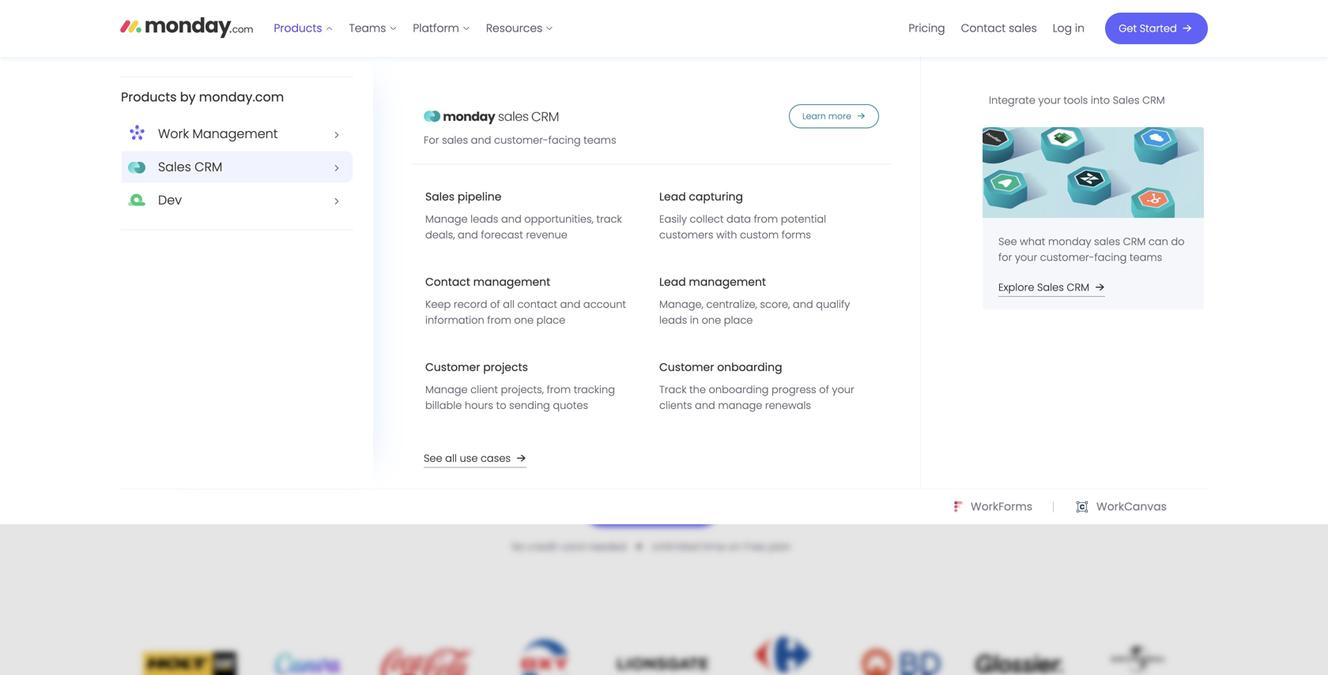 Task type: vqa. For each thing, say whether or not it's contained in the screenshot.
monday.com
yes



Task type: locate. For each thing, give the bounding box(es) containing it.
none checkbox projects
[[547, 354, 645, 451]]

1 horizontal spatial in
[[1075, 21, 1085, 36]]

of inside work management run all aspects of work
[[487, 296, 497, 310]]

0 horizontal spatial run
[[406, 296, 426, 310]]

with down data
[[716, 228, 737, 242]]

contact inside contact management keep record of all contact and account information from one place
[[425, 275, 470, 290]]

teams
[[584, 133, 616, 148], [1130, 250, 1162, 265]]

of right the progress on the right bottom
[[819, 383, 829, 397]]

manage for projects
[[425, 383, 468, 397]]

sales inside sales crm streamline sales processes
[[604, 277, 639, 294]]

facing down bigger desktop close monday crm logo
[[548, 133, 581, 148]]

products
[[274, 21, 322, 36], [121, 88, 177, 106]]

crm down see what monday sales crm can do for your customer-facing teams
[[1067, 281, 1089, 295]]

crm up streamline at top left
[[642, 277, 671, 294]]

management inside work management run all aspects of work
[[443, 277, 531, 294]]

contact up keep
[[425, 275, 470, 290]]

lead management manage, centralize, score, and qualify leads in one place
[[659, 275, 850, 328]]

all left the use
[[445, 452, 457, 466]]

and up forecast at the left top of the page
[[501, 212, 522, 227]]

work inside work management run all aspects of work
[[500, 296, 524, 310]]

work up capturing
[[630, 100, 747, 167]]

see all use cases link
[[424, 449, 530, 468]]

list inside 'main' 'element'
[[901, 0, 1092, 57]]

1 vertical spatial management
[[443, 277, 531, 294]]

all inside see all use cases link
[[445, 452, 457, 466]]

customer- down bigger desktop close monday crm logo
[[494, 133, 548, 148]]

work for platform
[[630, 100, 747, 167]]

0 horizontal spatial management
[[192, 125, 278, 143]]

customer-
[[494, 133, 548, 148], [1040, 250, 1094, 265]]

all up information
[[429, 296, 441, 310]]

1 vertical spatial customer-
[[1040, 250, 1094, 265]]

capturing
[[689, 189, 743, 205]]

place down contact
[[536, 314, 565, 328]]

2 place from the left
[[724, 314, 753, 328]]

and right contact
[[560, 298, 581, 312]]

0 vertical spatial to
[[570, 100, 619, 167]]

1 horizontal spatial see
[[998, 235, 1017, 249]]

projects image
[[580, 377, 612, 409]]

1 vertical spatial manage
[[803, 296, 846, 310]]

sales left log
[[1009, 21, 1037, 36]]

1 list from the left
[[0, 0, 1328, 676]]

0 horizontal spatial products
[[121, 88, 177, 106]]

sales crm streamline sales processes
[[604, 277, 744, 310]]

1 vertical spatial work
[[406, 277, 440, 294]]

customer inside "customer onboarding track the onboarding progress of your clients and manage renewals"
[[659, 360, 714, 376]]

centralize,
[[706, 298, 757, 312]]

crm dark image
[[561, 275, 596, 311]]

0 vertical spatial contact
[[961, 21, 1006, 36]]

your
[[1038, 93, 1061, 108], [516, 189, 550, 211], [716, 221, 750, 243], [1015, 250, 1037, 265], [832, 383, 854, 397]]

0 horizontal spatial in
[[690, 314, 699, 328]]

work inside the main submenu 'element'
[[158, 125, 189, 143]]

None checkbox
[[215, 354, 313, 451], [547, 354, 645, 451], [879, 354, 977, 451], [215, 354, 313, 451]]

2 vertical spatial work
[[500, 296, 524, 310]]

1 horizontal spatial on
[[728, 540, 741, 555]]

one down 'processes'
[[702, 314, 721, 328]]

0 horizontal spatial from
[[487, 314, 511, 328]]

1 vertical spatial run
[[406, 296, 426, 310]]

work management run all aspects of work
[[406, 277, 531, 310]]

1 horizontal spatial work
[[555, 189, 591, 211]]

0 horizontal spatial teams
[[584, 133, 616, 148]]

0 horizontal spatial management
[[473, 275, 550, 290]]

do
[[1171, 235, 1185, 249]]

work for work management run all aspects of work
[[406, 277, 440, 294]]

2 vertical spatial manage
[[425, 383, 468, 397]]

none checkbox 'ops'
[[326, 354, 424, 451]]

leads inside lead management manage, centralize, score, and qualify leads in one place
[[659, 314, 687, 328]]

more
[[828, 110, 851, 123]]

1 vertical spatial platform
[[654, 189, 722, 211]]

1 vertical spatial see
[[424, 452, 442, 466]]

customer up the
[[659, 360, 714, 376]]

contact management keep record of all contact and account information from one place
[[425, 275, 626, 328]]

marketing image
[[470, 377, 501, 409]]

1 horizontal spatial facing
[[1094, 250, 1127, 265]]

2 horizontal spatial work
[[630, 100, 747, 167]]

sales up streamline at top left
[[604, 277, 639, 294]]

1 horizontal spatial customer
[[659, 360, 714, 376]]

2 lead from the top
[[659, 275, 686, 290]]

2 vertical spatial from
[[547, 383, 571, 397]]

1 vertical spatial to
[[496, 399, 506, 413]]

place inside lead management manage, centralize, score, and qualify leads in one place
[[724, 314, 753, 328]]

products inside products link
[[274, 21, 322, 36]]

customer- inside see what monday sales crm can do for your customer-facing teams
[[1040, 250, 1094, 265]]

1 horizontal spatial platform
[[759, 100, 970, 167]]

teams down the can
[[1130, 250, 1162, 265]]

work
[[158, 125, 189, 143], [406, 277, 440, 294]]

none checkbox marketing
[[436, 354, 534, 451]]

0 vertical spatial manage
[[425, 212, 468, 227]]

of right the record on the left top of page
[[490, 298, 500, 312]]

1 vertical spatial in
[[690, 314, 699, 328]]

0 vertical spatial onboarding
[[717, 360, 782, 376]]

crm inside see what monday sales crm can do for your customer-facing teams
[[1123, 235, 1146, 249]]

2 horizontal spatial from
[[754, 212, 778, 227]]

log
[[1053, 21, 1072, 36]]

0 vertical spatial management
[[192, 125, 278, 143]]

sales crm
[[158, 158, 222, 176]]

products that scale with your needs.
[[522, 221, 806, 243]]

projects
[[483, 360, 528, 376]]

run right the wm color image
[[406, 296, 426, 310]]

monday
[[1048, 235, 1091, 249]]

card
[[560, 540, 584, 555]]

lead inside lead management manage, centralize, score, and qualify leads in one place
[[659, 275, 686, 290]]

work management
[[158, 125, 278, 143]]

management up centralize,
[[689, 275, 766, 290]]

your down what
[[1015, 250, 1037, 265]]

1 horizontal spatial contact
[[961, 21, 1006, 36]]

0 vertical spatial from
[[754, 212, 778, 227]]

management inside the main submenu 'element'
[[192, 125, 278, 143]]

of right aspects
[[487, 296, 497, 310]]

lead up easily
[[659, 189, 686, 205]]

management up the record on the left top of page
[[443, 277, 531, 294]]

and
[[471, 133, 491, 148], [501, 212, 522, 227], [458, 228, 478, 242], [560, 298, 581, 312], [793, 298, 813, 312], [695, 399, 715, 413]]

to
[[570, 100, 619, 167], [496, 399, 506, 413]]

qualify
[[816, 298, 850, 312]]

on up track
[[595, 189, 616, 211]]

None checkbox
[[326, 354, 424, 451], [436, 354, 534, 451], [658, 354, 756, 451], [768, 354, 866, 451], [990, 354, 1088, 451], [990, 354, 1088, 451]]

1 customer from the left
[[425, 360, 480, 376]]

0 vertical spatial leads
[[470, 212, 498, 227]]

1 horizontal spatial products
[[274, 21, 322, 36]]

run up forecast at the left top of the page
[[460, 189, 489, 211]]

leads inside "sales pipeline manage leads and opportunities, track deals, and forecast revenue"
[[470, 212, 498, 227]]

group
[[209, 348, 1094, 457]]

and right score,
[[793, 298, 813, 312]]

sales inside sales crm streamline sales processes
[[662, 296, 689, 310]]

customer inside customer projects manage client projects, from tracking billable hours to sending quotes
[[425, 360, 480, 376]]

see inside see all use cases link
[[424, 452, 442, 466]]

2 customer from the left
[[659, 360, 714, 376]]

in inside "link"
[[1075, 21, 1085, 36]]

lead up manage,
[[659, 275, 686, 290]]

track
[[596, 212, 622, 227]]

manage up deals,
[[425, 212, 468, 227]]

teams link
[[341, 16, 405, 41]]

holtcat image
[[143, 653, 236, 676]]

1 lead from the top
[[659, 189, 686, 205]]

1 horizontal spatial work
[[406, 277, 440, 294]]

all up forecast at the left top of the page
[[494, 189, 512, 211]]

learn
[[802, 110, 826, 123]]

and inside lead management manage, centralize, score, and qualify leads in one place
[[793, 298, 813, 312]]

work
[[630, 100, 747, 167], [555, 189, 591, 211], [500, 296, 524, 310]]

see inside see what monday sales crm can do for your customer-facing teams
[[998, 235, 1017, 249]]

from up custom on the top right of the page
[[754, 212, 778, 227]]

1 vertical spatial teams
[[1130, 250, 1162, 265]]

leads down manage,
[[659, 314, 687, 328]]

0 horizontal spatial to
[[496, 399, 506, 413]]

potential
[[781, 212, 826, 227]]

from inside customer projects manage client projects, from tracking billable hours to sending quotes
[[547, 383, 571, 397]]

place
[[536, 314, 565, 328], [724, 314, 753, 328]]

0 horizontal spatial see
[[424, 452, 442, 466]]

1 horizontal spatial teams
[[1130, 250, 1162, 265]]

management
[[192, 125, 278, 143], [443, 277, 531, 294]]

contact
[[961, 21, 1006, 36], [425, 275, 470, 290]]

0 vertical spatial work
[[630, 100, 747, 167]]

1 horizontal spatial customer-
[[1040, 250, 1094, 265]]

to inside customer projects manage client projects, from tracking billable hours to sending quotes
[[496, 399, 506, 413]]

0 vertical spatial run
[[460, 189, 489, 211]]

1 horizontal spatial to
[[570, 100, 619, 167]]

see what monday sales crm can do for your customer-facing teams
[[998, 235, 1185, 265]]

customer
[[425, 360, 480, 376], [659, 360, 714, 376]]

pipeline
[[458, 189, 502, 205]]

1 horizontal spatial place
[[724, 314, 753, 328]]

1 horizontal spatial management
[[443, 277, 531, 294]]

0 horizontal spatial place
[[536, 314, 565, 328]]

0 vertical spatial work
[[158, 125, 189, 143]]

1 horizontal spatial leads
[[659, 314, 687, 328]]

0 horizontal spatial contact
[[425, 275, 470, 290]]

account
[[583, 298, 626, 312]]

and down bigger desktop close monday crm logo
[[471, 133, 491, 148]]

work up keep
[[406, 277, 440, 294]]

get
[[1119, 21, 1137, 36]]

manage up billable
[[425, 383, 468, 397]]

of inside "customer onboarding track the onboarding progress of your clients and manage renewals"
[[819, 383, 829, 397]]

from up quotes
[[547, 383, 571, 397]]

work up sales crm
[[158, 125, 189, 143]]

lead inside lead capturing easily collect data from potential customers with custom forms
[[659, 189, 686, 205]]

sending
[[509, 399, 550, 413]]

manage inside customer projects manage client projects, from tracking billable hours to sending quotes
[[425, 383, 468, 397]]

with
[[726, 189, 759, 211], [679, 221, 712, 243], [716, 228, 737, 242]]

crm left the can
[[1123, 235, 1146, 249]]

your right the progress on the right bottom
[[832, 383, 854, 397]]

information
[[425, 314, 484, 328]]

teams
[[349, 21, 386, 36]]

1 vertical spatial contact
[[425, 275, 470, 290]]

canva image
[[262, 654, 355, 676]]

see for see all use cases
[[424, 452, 442, 466]]

contact
[[517, 298, 557, 312]]

one
[[620, 189, 650, 211], [514, 314, 534, 328], [702, 314, 721, 328]]

sales
[[1009, 21, 1037, 36], [442, 133, 468, 148], [1094, 235, 1120, 249], [662, 296, 689, 310]]

get started
[[1119, 21, 1177, 36]]

your up opportunities,
[[516, 189, 550, 211]]

2 list from the left
[[901, 0, 1092, 57]]

0 horizontal spatial work
[[158, 125, 189, 143]]

1 place from the left
[[536, 314, 565, 328]]

products for products
[[274, 21, 322, 36]]

management inside contact management keep record of all contact and account information from one place
[[473, 275, 550, 290]]

lionsgate image
[[617, 653, 711, 676]]

run
[[460, 189, 489, 211], [406, 296, 426, 310]]

list containing pricing
[[901, 0, 1092, 57]]

management
[[473, 275, 550, 290], [689, 275, 766, 290]]

one down contact
[[514, 314, 534, 328]]

0 horizontal spatial customer
[[425, 360, 480, 376]]

leads down pipeline
[[470, 212, 498, 227]]

1 vertical spatial on
[[728, 540, 741, 555]]

your down capturing
[[716, 221, 750, 243]]

sales right into
[[1113, 93, 1140, 108]]

scale
[[633, 221, 675, 243]]

2 management from the left
[[689, 275, 766, 290]]

manage inside "sales pipeline manage leads and opportunities, track deals, and forecast revenue"
[[425, 212, 468, 227]]

manage inside button
[[803, 296, 846, 310]]

management inside lead management manage, centralize, score, and qualify leads in one place
[[689, 275, 766, 290]]

for
[[424, 133, 439, 148]]

contact right pricing
[[961, 21, 1006, 36]]

1 management from the left
[[473, 275, 550, 290]]

0 vertical spatial lead
[[659, 189, 686, 205]]

in down manage,
[[690, 314, 699, 328]]

sales inside see what monday sales crm can do for your customer-facing teams
[[1094, 235, 1120, 249]]

collect
[[690, 212, 724, 227]]

customizable
[[763, 189, 868, 211]]

0 vertical spatial on
[[595, 189, 616, 211]]

and down the
[[695, 399, 715, 413]]

list
[[0, 0, 1328, 676], [901, 0, 1092, 57]]

0 horizontal spatial facing
[[548, 133, 581, 148]]

see left the use
[[424, 452, 442, 466]]

customer- down monday
[[1040, 250, 1094, 265]]

learn more button
[[789, 104, 879, 129]]

wm color image
[[363, 275, 399, 311]]

sales inside "sales pipeline manage leads and opportunities, track deals, and forecast revenue"
[[425, 189, 455, 205]]

crm right into
[[1142, 93, 1165, 108]]

1 horizontal spatial run
[[460, 189, 489, 211]]

manage for pipeline
[[425, 212, 468, 227]]

from down the record on the left top of page
[[487, 314, 511, 328]]

products for products by monday.com
[[121, 88, 177, 106]]

manage
[[425, 212, 468, 227], [803, 296, 846, 310], [425, 383, 468, 397]]

renewals
[[765, 399, 811, 413]]

work for on
[[555, 189, 591, 211]]

1 vertical spatial from
[[487, 314, 511, 328]]

management up contact
[[473, 275, 550, 290]]

products inside the main submenu 'element'
[[121, 88, 177, 106]]

2 horizontal spatial one
[[702, 314, 721, 328]]

customer up the client
[[425, 360, 480, 376]]

products left by
[[121, 88, 177, 106]]

sales up deals,
[[425, 189, 455, 205]]

1 vertical spatial leads
[[659, 314, 687, 328]]

work up opportunities,
[[555, 189, 591, 211]]

facing up the explore sales crm link
[[1094, 250, 1127, 265]]

sales for sales crm
[[158, 158, 191, 176]]

crm inside sales crm streamline sales processes
[[642, 277, 671, 294]]

in right log
[[1075, 21, 1085, 36]]

0 vertical spatial customer-
[[494, 133, 548, 148]]

0 horizontal spatial leads
[[470, 212, 498, 227]]

see up for at the top right of the page
[[998, 235, 1017, 249]]

work right the record on the left top of page
[[500, 296, 524, 310]]

0 horizontal spatial one
[[514, 314, 534, 328]]

1 vertical spatial lead
[[659, 275, 686, 290]]

explore
[[998, 281, 1034, 295]]

0 vertical spatial in
[[1075, 21, 1085, 36]]

go-
[[480, 100, 570, 167]]

0 vertical spatial see
[[998, 235, 1017, 249]]

from inside lead capturing easily collect data from potential customers with custom forms
[[754, 212, 778, 227]]

work inside work management run all aspects of work
[[406, 277, 440, 294]]

all left contact
[[503, 298, 515, 312]]

1 vertical spatial work
[[555, 189, 591, 211]]

sales left 'processes'
[[662, 296, 689, 310]]

learn more
[[802, 110, 851, 123]]

manage left product
[[803, 296, 846, 310]]

by
[[180, 88, 196, 106]]

contact for contact sales
[[961, 21, 1006, 36]]

your inside see what monday sales crm can do for your customer-facing teams
[[1015, 250, 1037, 265]]

1 vertical spatial facing
[[1094, 250, 1127, 265]]

products left teams
[[274, 21, 322, 36]]

1 horizontal spatial from
[[547, 383, 571, 397]]

one up track
[[620, 189, 650, 211]]

management down monday.com at the top of page
[[192, 125, 278, 143]]

none checkbox hr
[[768, 354, 866, 451]]

plan
[[768, 540, 791, 555]]

sales up dev
[[158, 158, 191, 176]]

keep
[[425, 298, 451, 312]]

place down centralize,
[[724, 314, 753, 328]]

0 vertical spatial teams
[[584, 133, 616, 148]]

your left tools
[[1038, 93, 1061, 108]]

✦
[[635, 540, 643, 555]]

0 horizontal spatial on
[[595, 189, 616, 211]]

management for work management
[[192, 125, 278, 143]]

with down capturing
[[679, 221, 712, 243]]

0 vertical spatial products
[[274, 21, 322, 36]]

workcanvas
[[1096, 500, 1167, 515]]

0 horizontal spatial customer-
[[494, 133, 548, 148]]

1 horizontal spatial management
[[689, 275, 766, 290]]

1 vertical spatial products
[[121, 88, 177, 106]]

0 horizontal spatial work
[[500, 296, 524, 310]]

sales right monday
[[1094, 235, 1120, 249]]

from
[[754, 212, 778, 227], [487, 314, 511, 328], [547, 383, 571, 397]]

on left free
[[728, 540, 741, 555]]

teams right the go-
[[584, 133, 616, 148]]



Task type: describe. For each thing, give the bounding box(es) containing it.
work for work management
[[158, 125, 189, 143]]

and inside contact management keep record of all contact and account information from one place
[[560, 298, 581, 312]]

explore sales crm
[[998, 281, 1089, 295]]

1 horizontal spatial one
[[620, 189, 650, 211]]

easily
[[659, 212, 687, 227]]

workforms link
[[953, 498, 1032, 517]]

none checkbox it
[[879, 354, 977, 451]]

products
[[522, 221, 593, 243]]

carrefour image
[[748, 637, 817, 676]]

products by monday.com
[[121, 88, 284, 106]]

it image
[[912, 377, 944, 409]]

platform
[[413, 21, 459, 36]]

with up data
[[726, 189, 759, 211]]

manage,
[[659, 298, 703, 312]]

contact sales
[[961, 21, 1037, 36]]

of inside contact management keep record of all contact and account information from one place
[[490, 298, 500, 312]]

facing inside see what monday sales crm can do for your customer-facing teams
[[1094, 250, 1127, 265]]

contact sales link
[[953, 16, 1045, 41]]

forms
[[782, 228, 811, 242]]

one inside contact management keep record of all contact and account information from one place
[[514, 314, 534, 328]]

management for work management run all aspects of work
[[443, 277, 531, 294]]

main element
[[0, 0, 1328, 676]]

0 horizontal spatial platform
[[654, 189, 722, 211]]

manage product lifecycles button
[[752, 267, 948, 320]]

management for contact management
[[473, 275, 550, 290]]

tools
[[1064, 93, 1088, 108]]

from for capturing
[[754, 212, 778, 227]]

tasks image
[[691, 377, 723, 409]]

custom
[[740, 228, 779, 242]]

log in
[[1053, 21, 1085, 36]]

from inside contact management keep record of all contact and account information from one place
[[487, 314, 511, 328]]

customer for customer onboarding
[[659, 360, 714, 376]]

customer for customer projects
[[425, 360, 480, 376]]

all inside contact management keep record of all contact and account information from one place
[[503, 298, 515, 312]]

data
[[727, 212, 751, 227]]

learn more link
[[789, 104, 879, 129]]

universal music group image
[[1092, 647, 1185, 676]]

no
[[512, 540, 525, 555]]

log in link
[[1045, 16, 1092, 41]]

coca cola image
[[380, 639, 474, 676]]

resources link
[[478, 16, 561, 41]]

dev dark image
[[760, 275, 796, 311]]

crm inside the explore sales crm link
[[1067, 281, 1089, 295]]

needs.
[[755, 221, 806, 243]]

use
[[460, 452, 478, 466]]

streamline
[[604, 296, 660, 310]]

run all your work on one platform with customizable
[[460, 189, 868, 211]]

projects,
[[501, 383, 544, 397]]

tracking
[[574, 383, 615, 397]]

score,
[[760, 298, 790, 312]]

monday.com
[[199, 88, 284, 106]]

crm image image
[[983, 127, 1204, 218]]

platform link
[[405, 16, 478, 41]]

manage
[[718, 399, 762, 413]]

that
[[597, 221, 629, 243]]

into
[[1091, 93, 1110, 108]]

oxy image
[[517, 637, 574, 676]]

dev
[[158, 191, 182, 209]]

products link
[[266, 16, 341, 41]]

ops image
[[359, 377, 391, 409]]

hr image
[[802, 377, 833, 409]]

lead capturing easily collect data from potential customers with custom forms
[[659, 189, 826, 242]]

sales for sales crm streamline sales processes
[[604, 277, 639, 294]]

run inside work management run all aspects of work
[[406, 296, 426, 310]]

sales right for
[[442, 133, 468, 148]]

product
[[849, 296, 890, 310]]

your inside "customer onboarding track the onboarding progress of your clients and manage renewals"
[[832, 383, 854, 397]]

and right deals,
[[458, 228, 478, 242]]

record
[[454, 298, 487, 312]]

see for see what monday sales crm can do for your customer-facing teams
[[998, 235, 1017, 249]]

aspects
[[443, 296, 484, 310]]

main submenu element
[[0, 57, 1328, 525]]

place inside contact management keep record of all contact and account information from one place
[[536, 314, 565, 328]]

cases
[[481, 452, 511, 466]]

see all use cases
[[424, 452, 511, 466]]

bigger desktop close monday crm logo image
[[424, 106, 559, 127]]

with inside lead capturing easily collect data from potential customers with custom forms
[[716, 228, 737, 242]]

no credit card needed   ✦   unlimited time on free plan
[[512, 540, 791, 555]]

and inside "customer onboarding track the onboarding progress of your clients and manage renewals"
[[695, 399, 715, 413]]

for sales and customer-facing teams
[[424, 133, 616, 148]]

1 vertical spatial onboarding
[[709, 383, 769, 397]]

from for projects
[[547, 383, 571, 397]]

opportunities,
[[524, 212, 594, 227]]

lifecycles
[[892, 296, 940, 310]]

integrate your tools into sales crm
[[989, 93, 1165, 108]]

all inside work management run all aspects of work
[[429, 296, 441, 310]]

workforms
[[971, 500, 1032, 515]]

your
[[358, 100, 469, 167]]

client
[[470, 383, 498, 397]]

0 vertical spatial facing
[[548, 133, 581, 148]]

lead for lead management
[[659, 275, 686, 290]]

none checkbox 'tasks'
[[658, 354, 756, 451]]

sales pipeline manage leads and opportunities, track deals, and forecast revenue
[[425, 189, 622, 242]]

glossier image
[[973, 655, 1066, 674]]

revenue
[[526, 228, 567, 242]]

what
[[1020, 235, 1045, 249]]

hours
[[465, 399, 493, 413]]

contact for contact management keep record of all contact and account information from one place
[[425, 275, 470, 290]]

forecast
[[481, 228, 523, 242]]

credit
[[528, 540, 558, 555]]

billable
[[425, 399, 462, 413]]

0 vertical spatial platform
[[759, 100, 970, 167]]

pricing
[[909, 21, 945, 36]]

track
[[659, 383, 687, 397]]

list containing products by monday.com
[[0, 0, 1328, 676]]

clients
[[659, 399, 692, 413]]

teams inside see what monday sales crm can do for your customer-facing teams
[[1130, 250, 1162, 265]]

started
[[1140, 21, 1177, 36]]

manage product lifecycles
[[803, 296, 940, 310]]

in inside lead management manage, centralize, score, and qualify leads in one place
[[690, 314, 699, 328]]

workcanvas link
[[1074, 498, 1167, 517]]

lead for lead capturing
[[659, 189, 686, 205]]

for
[[998, 250, 1012, 265]]

explore sales crm link
[[998, 278, 1108, 297]]

needed
[[587, 540, 627, 555]]

free
[[744, 540, 766, 555]]

sales right explore
[[1037, 281, 1064, 295]]

crm down work management
[[195, 158, 222, 176]]

management for lead management
[[689, 275, 766, 290]]

the
[[689, 383, 706, 397]]

sales for sales pipeline manage leads and opportunities, track deals, and forecast revenue
[[425, 189, 455, 205]]

pricing link
[[901, 16, 953, 41]]

monday.com logo image
[[120, 10, 253, 44]]

bd image
[[855, 643, 948, 676]]

quotes
[[553, 399, 588, 413]]

one inside lead management manage, centralize, score, and qualify leads in one place
[[702, 314, 721, 328]]



